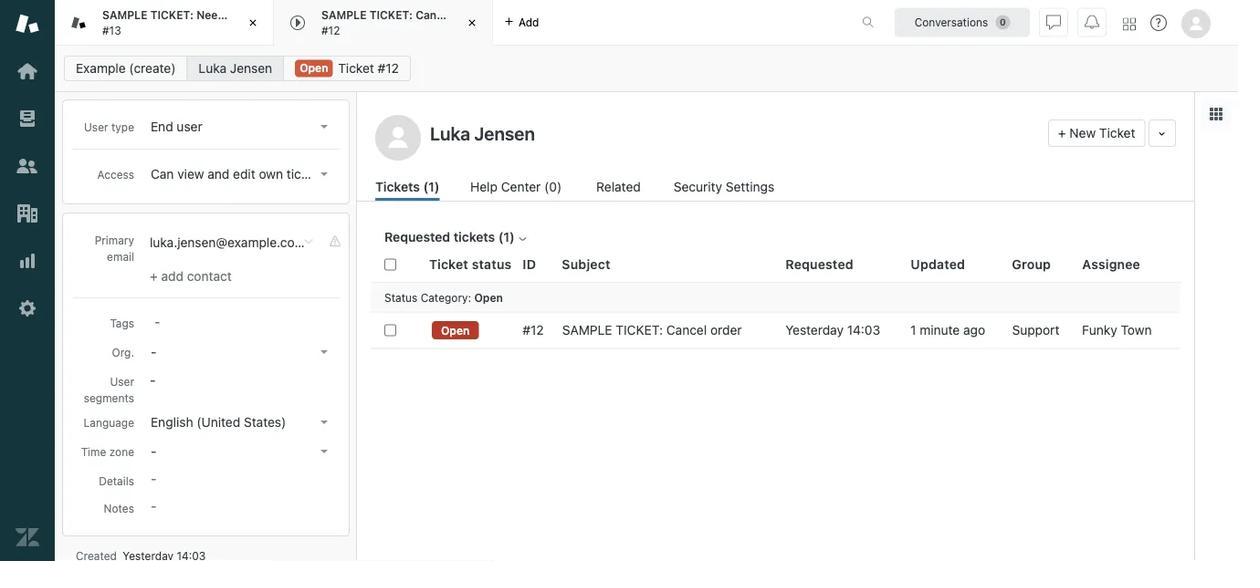 Task type: describe. For each thing, give the bounding box(es) containing it.
- for org.
[[151, 345, 157, 360]]

conversations
[[915, 16, 988, 29]]

jensen
[[230, 61, 272, 76]]

example (create) button
[[64, 56, 188, 81]]

notes
[[104, 502, 134, 515]]

ticket for ticket #12
[[338, 61, 374, 76]]

details
[[99, 475, 134, 488]]

ago
[[963, 323, 985, 338]]

help center (0) link
[[470, 177, 566, 201]]

user for user segments
[[110, 375, 134, 388]]

access
[[97, 168, 134, 181]]

sample for sample ticket: cancel order #12
[[321, 9, 367, 22]]

email
[[107, 250, 134, 263]]

1 horizontal spatial tickets
[[454, 230, 495, 245]]

zendesk products image
[[1123, 18, 1136, 31]]

luka jensen link
[[187, 56, 284, 81]]

- field
[[147, 311, 335, 331]]

- button for org.
[[145, 340, 335, 365]]

tickets inside can view and edit own tickets only button
[[287, 167, 326, 182]]

sample for sample ticket: need less items than ordered #13
[[102, 9, 147, 22]]

ticket status
[[429, 257, 512, 272]]

+ new ticket button
[[1048, 120, 1145, 147]]

ticket for ticket status
[[429, 257, 468, 272]]

grid containing ticket status
[[357, 247, 1194, 562]]

example
[[76, 61, 126, 76]]

yesterday 14:03
[[786, 323, 880, 338]]

new
[[1070, 126, 1096, 141]]

end
[[151, 119, 173, 134]]

user segments
[[84, 375, 134, 405]]

time
[[81, 446, 106, 458]]

ticket: for sample ticket: cancel order #12
[[370, 9, 413, 22]]

id
[[523, 257, 536, 272]]

funky town
[[1082, 323, 1152, 338]]

arrow down image
[[321, 351, 328, 354]]

luka
[[199, 61, 227, 76]]

updated
[[911, 257, 965, 272]]

security
[[674, 179, 722, 195]]

ticket: for sample ticket: cancel order
[[616, 323, 663, 338]]

ordered
[[312, 9, 354, 22]]

minute
[[920, 323, 960, 338]]

+ for + new ticket
[[1058, 126, 1066, 141]]

sample ticket: need less items than ordered #13
[[102, 9, 354, 37]]

sample ticket: cancel order
[[562, 323, 742, 338]]

settings
[[726, 179, 774, 195]]

get started image
[[16, 59, 39, 83]]

+ for + add contact
[[150, 269, 158, 284]]

add inside popup button
[[519, 16, 539, 29]]

admin image
[[16, 297, 39, 321]]

segments
[[84, 392, 134, 405]]

language
[[84, 416, 134, 429]]

- for time zone
[[151, 444, 157, 459]]

luka jensen
[[199, 61, 272, 76]]

- button for time zone
[[145, 439, 335, 465]]

tab containing sample ticket: need less items than ordered
[[55, 0, 354, 46]]

ticket: for sample ticket: need less items than ordered #13
[[150, 9, 194, 22]]

security settings link
[[674, 177, 780, 201]]

zendesk image
[[16, 526, 39, 550]]

order for sample ticket: cancel order #12
[[455, 9, 484, 22]]

can
[[151, 167, 174, 182]]

14:03
[[847, 323, 880, 338]]

secondary element
[[55, 50, 1238, 87]]

notifications image
[[1085, 15, 1099, 30]]

Select All Tickets checkbox
[[384, 259, 396, 271]]

1 minute ago
[[910, 323, 985, 338]]

#12 inside secondary element
[[378, 61, 399, 76]]

end user
[[151, 119, 202, 134]]

tags
[[110, 317, 134, 330]]

1
[[910, 323, 916, 338]]

luka.jensen@example.com
[[150, 235, 306, 250]]

button displays agent's chat status as invisible. image
[[1046, 15, 1061, 30]]

tickets
[[375, 179, 420, 195]]

1 horizontal spatial (1)
[[498, 230, 515, 245]]

close image for less
[[244, 14, 262, 32]]

can view and edit own tickets only
[[151, 167, 354, 182]]

close image for order
[[463, 14, 481, 32]]

english (united states)
[[151, 415, 286, 430]]

user type
[[84, 121, 134, 133]]

cancel for sample ticket: cancel order
[[666, 323, 707, 338]]

main element
[[0, 0, 55, 562]]

status
[[384, 291, 418, 304]]

user
[[177, 119, 202, 134]]

sample ticket: cancel order link
[[562, 322, 742, 339]]

#12 inside the sample ticket: cancel order #12
[[321, 24, 340, 37]]

apps image
[[1209, 107, 1224, 121]]

zendesk support image
[[16, 12, 39, 36]]

conversations button
[[895, 8, 1030, 37]]

status category : open
[[384, 291, 503, 304]]

need
[[196, 9, 225, 22]]

assignee
[[1082, 257, 1141, 272]]

can view and edit own tickets only button
[[145, 162, 354, 187]]

none checkbox inside grid
[[384, 325, 396, 336]]

view
[[177, 167, 204, 182]]

tickets (1) link
[[375, 177, 440, 201]]

primary
[[95, 234, 134, 247]]

#13
[[102, 24, 121, 37]]

arrow down image for (united
[[321, 421, 328, 425]]

+ new ticket
[[1058, 126, 1135, 141]]



Task type: vqa. For each thing, say whether or not it's contained in the screenshot.
up
no



Task type: locate. For each thing, give the bounding box(es) containing it.
1 vertical spatial order
[[710, 323, 742, 338]]

status
[[472, 257, 512, 272]]

ticket inside button
[[1099, 126, 1135, 141]]

help center (0)
[[470, 179, 562, 195]]

sample inside grid
[[562, 323, 612, 338]]

(1) inside tickets (1) link
[[423, 179, 440, 195]]

less
[[228, 9, 249, 22]]

arrow down image
[[321, 125, 328, 129], [321, 173, 328, 176], [321, 421, 328, 425], [321, 450, 328, 454]]

funky
[[1082, 323, 1118, 338]]

open right :
[[474, 291, 503, 304]]

related link
[[596, 177, 643, 201]]

organizations image
[[16, 202, 39, 226]]

1 horizontal spatial ticket
[[429, 257, 468, 272]]

2 close image from the left
[[463, 14, 481, 32]]

tickets (1)
[[375, 179, 440, 195]]

2 horizontal spatial open
[[474, 291, 503, 304]]

1 vertical spatial cancel
[[666, 323, 707, 338]]

ticket #12
[[338, 61, 399, 76]]

sample for sample ticket: cancel order
[[562, 323, 612, 338]]

tickets up ticket status
[[454, 230, 495, 245]]

+ left contact
[[150, 269, 158, 284]]

arrow down image inside english (united states) button
[[321, 421, 328, 425]]

(1) right tickets at the left top of the page
[[423, 179, 440, 195]]

1 close image from the left
[[244, 14, 262, 32]]

own
[[259, 167, 283, 182]]

2 vertical spatial open
[[441, 324, 470, 337]]

0 vertical spatial ticket
[[338, 61, 374, 76]]

0 vertical spatial requested
[[384, 230, 450, 245]]

reporting image
[[16, 249, 39, 273]]

4 arrow down image from the top
[[321, 450, 328, 454]]

0 horizontal spatial user
[[84, 121, 108, 133]]

sample inside the sample ticket: cancel order #12
[[321, 9, 367, 22]]

1 vertical spatial #12
[[378, 61, 399, 76]]

requested
[[384, 230, 450, 245], [786, 257, 854, 272]]

1 vertical spatial - button
[[145, 439, 335, 465]]

open down category
[[441, 324, 470, 337]]

0 horizontal spatial tickets
[[287, 167, 326, 182]]

requested up yesterday
[[786, 257, 854, 272]]

1 horizontal spatial add
[[519, 16, 539, 29]]

2 tab from the left
[[274, 0, 493, 46]]

grid
[[357, 247, 1194, 562]]

+ left new
[[1058, 126, 1066, 141]]

close image
[[244, 14, 262, 32], [463, 14, 481, 32]]

tabs tab list
[[55, 0, 843, 46]]

town
[[1121, 323, 1152, 338]]

and
[[208, 167, 230, 182]]

sample right than on the left top of page
[[321, 9, 367, 22]]

1 vertical spatial ticket
[[1099, 126, 1135, 141]]

None checkbox
[[384, 325, 396, 336]]

2 arrow down image from the top
[[321, 173, 328, 176]]

cancel inside grid
[[666, 323, 707, 338]]

order
[[455, 9, 484, 22], [710, 323, 742, 338]]

0 vertical spatial -
[[151, 345, 157, 360]]

+ add contact
[[150, 269, 232, 284]]

1 horizontal spatial ticket:
[[370, 9, 413, 22]]

user up segments
[[110, 375, 134, 388]]

arrow down image for user
[[321, 125, 328, 129]]

cancel for sample ticket: cancel order #12
[[416, 9, 452, 22]]

open inside secondary element
[[300, 62, 328, 74]]

0 vertical spatial #12
[[321, 24, 340, 37]]

tickets right "own"
[[287, 167, 326, 182]]

sample down the subject
[[562, 323, 612, 338]]

yesterday
[[786, 323, 844, 338]]

customers image
[[16, 154, 39, 178]]

help
[[470, 179, 498, 195]]

arrow down image inside end user 'button'
[[321, 125, 328, 129]]

tickets
[[287, 167, 326, 182], [454, 230, 495, 245]]

0 horizontal spatial #12
[[321, 24, 340, 37]]

2 horizontal spatial ticket
[[1099, 126, 1135, 141]]

user
[[84, 121, 108, 133], [110, 375, 134, 388]]

english
[[151, 415, 193, 430]]

0 vertical spatial cancel
[[416, 9, 452, 22]]

1 vertical spatial requested
[[786, 257, 854, 272]]

0 horizontal spatial add
[[161, 269, 183, 284]]

ticket: inside the sample ticket: cancel order #12
[[370, 9, 413, 22]]

requested up select all tickets option
[[384, 230, 450, 245]]

1 horizontal spatial order
[[710, 323, 742, 338]]

- right zone at bottom left
[[151, 444, 157, 459]]

arrow down image for view
[[321, 173, 328, 176]]

ticket inside grid
[[429, 257, 468, 272]]

get help image
[[1151, 15, 1167, 31]]

1 horizontal spatial cancel
[[666, 323, 707, 338]]

arrow down image inside can view and edit own tickets only button
[[321, 173, 328, 176]]

1 vertical spatial tickets
[[454, 230, 495, 245]]

- button down english (united states) button
[[145, 439, 335, 465]]

1 vertical spatial +
[[150, 269, 158, 284]]

arrow down image right states) on the left
[[321, 421, 328, 425]]

0 vertical spatial +
[[1058, 126, 1066, 141]]

items
[[252, 9, 282, 22]]

1 horizontal spatial open
[[441, 324, 470, 337]]

security settings
[[674, 179, 774, 195]]

order inside the sample ticket: cancel order #12
[[455, 9, 484, 22]]

tab up luka
[[55, 0, 354, 46]]

views image
[[16, 107, 39, 131]]

0 horizontal spatial sample
[[102, 9, 147, 22]]

close image right the need at top
[[244, 14, 262, 32]]

only
[[329, 167, 354, 182]]

tab
[[55, 0, 354, 46], [274, 0, 493, 46]]

order for sample ticket: cancel order
[[710, 323, 742, 338]]

0 horizontal spatial requested
[[384, 230, 450, 245]]

time zone
[[81, 446, 134, 458]]

arrow down image left only
[[321, 173, 328, 176]]

0 horizontal spatial +
[[150, 269, 158, 284]]

primary email
[[95, 234, 134, 263]]

None text field
[[425, 120, 1041, 147]]

0 horizontal spatial ticket:
[[150, 9, 194, 22]]

2 vertical spatial -
[[151, 444, 157, 459]]

0 horizontal spatial ticket
[[338, 61, 374, 76]]

1 horizontal spatial user
[[110, 375, 134, 388]]

end user button
[[145, 114, 335, 140]]

order left yesterday
[[710, 323, 742, 338]]

0 vertical spatial tickets
[[287, 167, 326, 182]]

english (united states) button
[[145, 410, 335, 436]]

cancel inside the sample ticket: cancel order #12
[[416, 9, 452, 22]]

#12
[[321, 24, 340, 37], [378, 61, 399, 76], [523, 323, 544, 338]]

2 vertical spatial #12
[[523, 323, 544, 338]]

org.
[[112, 346, 134, 359]]

add
[[519, 16, 539, 29], [161, 269, 183, 284]]

(create)
[[129, 61, 176, 76]]

contact
[[187, 269, 232, 284]]

- right user segments
[[150, 373, 156, 388]]

(united
[[197, 415, 240, 430]]

1 vertical spatial open
[[474, 291, 503, 304]]

related
[[596, 179, 641, 195]]

0 vertical spatial add
[[519, 16, 539, 29]]

arrow down image down english (united states) button
[[321, 450, 328, 454]]

requested inside grid
[[786, 257, 854, 272]]

#12 down ordered
[[321, 24, 340, 37]]

ticket
[[338, 61, 374, 76], [1099, 126, 1135, 141], [429, 257, 468, 272]]

zone
[[109, 446, 134, 458]]

2 horizontal spatial #12
[[523, 323, 544, 338]]

1 horizontal spatial requested
[[786, 257, 854, 272]]

category
[[421, 291, 468, 304]]

1 vertical spatial (1)
[[498, 230, 515, 245]]

0 horizontal spatial open
[[300, 62, 328, 74]]

center
[[501, 179, 541, 195]]

states)
[[244, 415, 286, 430]]

sample
[[102, 9, 147, 22], [321, 9, 367, 22], [562, 323, 612, 338]]

+
[[1058, 126, 1066, 141], [150, 269, 158, 284]]

user for user type
[[84, 121, 108, 133]]

ticket right new
[[1099, 126, 1135, 141]]

0 horizontal spatial order
[[455, 9, 484, 22]]

tab containing sample ticket: cancel order
[[274, 0, 493, 46]]

1 arrow down image from the top
[[321, 125, 328, 129]]

(1)
[[423, 179, 440, 195], [498, 230, 515, 245]]

tab up ticket #12
[[274, 0, 493, 46]]

- right org.
[[151, 345, 157, 360]]

sample up #13
[[102, 9, 147, 22]]

user inside user segments
[[110, 375, 134, 388]]

#12 down the sample ticket: cancel order #12
[[378, 61, 399, 76]]

(1) up status
[[498, 230, 515, 245]]

support
[[1012, 323, 1060, 338]]

#12 down id
[[523, 323, 544, 338]]

0 horizontal spatial (1)
[[423, 179, 440, 195]]

- button
[[145, 340, 335, 365], [145, 439, 335, 465]]

ticket inside secondary element
[[338, 61, 374, 76]]

#12 inside grid
[[523, 323, 544, 338]]

1 horizontal spatial close image
[[463, 14, 481, 32]]

1 vertical spatial user
[[110, 375, 134, 388]]

type
[[111, 121, 134, 133]]

0 vertical spatial - button
[[145, 340, 335, 365]]

0 vertical spatial (1)
[[423, 179, 440, 195]]

sample inside sample ticket: need less items than ordered #13
[[102, 9, 147, 22]]

2 vertical spatial ticket
[[429, 257, 468, 272]]

open left ticket #12
[[300, 62, 328, 74]]

+ inside button
[[1058, 126, 1066, 141]]

1 tab from the left
[[55, 0, 354, 46]]

edit
[[233, 167, 255, 182]]

subject
[[562, 257, 611, 272]]

3 arrow down image from the top
[[321, 421, 328, 425]]

ticket: inside grid
[[616, 323, 663, 338]]

0 vertical spatial open
[[300, 62, 328, 74]]

2 horizontal spatial ticket:
[[616, 323, 663, 338]]

requested tickets (1)
[[384, 230, 515, 245]]

- button down the - field on the bottom of page
[[145, 340, 335, 365]]

(0)
[[544, 179, 562, 195]]

0 horizontal spatial close image
[[244, 14, 262, 32]]

requested for requested
[[786, 257, 854, 272]]

2 horizontal spatial sample
[[562, 323, 612, 338]]

1 vertical spatial -
[[150, 373, 156, 388]]

ticket: inside sample ticket: need less items than ordered #13
[[150, 9, 194, 22]]

1 horizontal spatial sample
[[321, 9, 367, 22]]

0 vertical spatial order
[[455, 9, 484, 22]]

add button
[[493, 0, 550, 45]]

open
[[300, 62, 328, 74], [474, 291, 503, 304], [441, 324, 470, 337]]

cancel
[[416, 9, 452, 22], [666, 323, 707, 338]]

0 vertical spatial user
[[84, 121, 108, 133]]

user left type at the top left
[[84, 121, 108, 133]]

order inside grid
[[710, 323, 742, 338]]

1 horizontal spatial #12
[[378, 61, 399, 76]]

ticket down requested tickets (1)
[[429, 257, 468, 272]]

order left add popup button
[[455, 9, 484, 22]]

0 horizontal spatial cancel
[[416, 9, 452, 22]]

ticket down ordered
[[338, 61, 374, 76]]

close image left add popup button
[[463, 14, 481, 32]]

group
[[1012, 257, 1051, 272]]

example (create)
[[76, 61, 176, 76]]

ticket:
[[150, 9, 194, 22], [370, 9, 413, 22], [616, 323, 663, 338]]

:
[[468, 291, 471, 304]]

2 - button from the top
[[145, 439, 335, 465]]

arrow down image up can view and edit own tickets only on the left
[[321, 125, 328, 129]]

requested for requested tickets (1)
[[384, 230, 450, 245]]

1 - button from the top
[[145, 340, 335, 365]]

1 horizontal spatial +
[[1058, 126, 1066, 141]]

1 vertical spatial add
[[161, 269, 183, 284]]

than
[[285, 9, 309, 22]]

sample ticket: cancel order #12
[[321, 9, 484, 37]]



